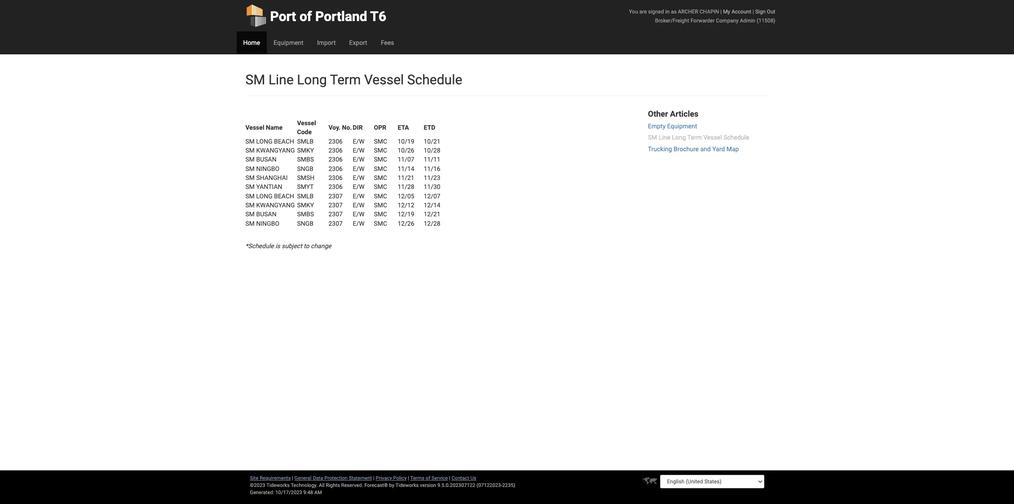 Task type: locate. For each thing, give the bounding box(es) containing it.
1 horizontal spatial term
[[687, 134, 702, 141]]

4 2307 from the top
[[329, 220, 343, 227]]

sm kwangyang smky down yantian
[[245, 202, 314, 209]]

0 vertical spatial line
[[269, 72, 294, 88]]

4 2306 from the top
[[329, 165, 343, 172]]

long down vessel name
[[256, 138, 273, 145]]

2307 for smlb
[[329, 193, 343, 200]]

5 e/w from the top
[[353, 174, 365, 182]]

kwangyang down yantian
[[256, 202, 295, 209]]

0 horizontal spatial equipment
[[274, 39, 304, 46]]

busan
[[256, 156, 277, 163], [256, 211, 277, 218]]

9 e/w from the top
[[353, 211, 365, 218]]

beach for 2306
[[274, 138, 294, 145]]

sm busan down "sm yantian" at the left top
[[245, 211, 277, 218]]

8 e/w from the top
[[353, 202, 365, 209]]

1 vertical spatial of
[[426, 476, 430, 481]]

1 vertical spatial sngb
[[297, 220, 314, 227]]

smlb
[[297, 138, 314, 145], [297, 193, 314, 200]]

home
[[243, 39, 260, 46]]

2 2306 from the top
[[329, 147, 343, 154]]

in
[[665, 9, 670, 15]]

9 smc from the top
[[374, 211, 387, 218]]

busan down "sm yantian" at the left top
[[256, 211, 277, 218]]

7 e/w from the top
[[353, 193, 365, 200]]

2235)
[[502, 483, 515, 489]]

line inside the other articles empty equipment sm line long term vessel schedule trucking brochure and yard map
[[659, 134, 670, 141]]

smc for 11/21
[[374, 174, 387, 182]]

0 vertical spatial kwangyang
[[256, 147, 295, 154]]

2 ningbo from the top
[[256, 220, 279, 227]]

vessel inside the other articles empty equipment sm line long term vessel schedule trucking brochure and yard map
[[703, 134, 722, 141]]

sm ningbo
[[245, 165, 279, 172], [245, 220, 279, 227]]

long down "sm yantian" at the left top
[[256, 193, 273, 200]]

vessel code
[[297, 120, 316, 136]]

long
[[297, 72, 327, 88], [672, 134, 686, 141]]

busan for 2307
[[256, 211, 277, 218]]

my account link
[[723, 9, 751, 15]]

ningbo up 'sm shanghai'
[[256, 165, 279, 172]]

3 2306 from the top
[[329, 156, 343, 163]]

policy
[[393, 476, 407, 481]]

1 vertical spatial sm busan
[[245, 211, 277, 218]]

1 horizontal spatial line
[[659, 134, 670, 141]]

| up forecast®
[[373, 476, 374, 481]]

subject
[[282, 243, 302, 250]]

protection
[[324, 476, 348, 481]]

3 2307 from the top
[[329, 211, 343, 218]]

1 vertical spatial schedule
[[724, 134, 749, 141]]

1 busan from the top
[[256, 156, 277, 163]]

1 vertical spatial equipment
[[667, 123, 697, 130]]

(11508)
[[757, 18, 775, 24]]

1 sm busan from the top
[[245, 156, 277, 163]]

2 beach from the top
[[274, 193, 294, 200]]

5 smc from the top
[[374, 174, 387, 182]]

1 vertical spatial long
[[256, 193, 273, 200]]

general data protection statement link
[[294, 476, 372, 481]]

smky down "smyt"
[[297, 202, 314, 209]]

1 vertical spatial smlb
[[297, 193, 314, 200]]

smc
[[374, 138, 387, 145], [374, 147, 387, 154], [374, 156, 387, 163], [374, 165, 387, 172], [374, 174, 387, 182], [374, 183, 387, 191], [374, 193, 387, 200], [374, 202, 387, 209], [374, 211, 387, 218], [374, 220, 387, 227]]

9:48
[[303, 490, 313, 496]]

ningbo up *schedule
[[256, 220, 279, 227]]

smbs down "smyt"
[[297, 211, 314, 218]]

change
[[311, 243, 331, 250]]

0 horizontal spatial term
[[330, 72, 361, 88]]

8 smc from the top
[[374, 202, 387, 209]]

1 smbs from the top
[[297, 156, 314, 163]]

0 vertical spatial sm busan
[[245, 156, 277, 163]]

import
[[317, 39, 336, 46]]

sm busan
[[245, 156, 277, 163], [245, 211, 277, 218]]

smlb down code
[[297, 138, 314, 145]]

5 2306 from the top
[[329, 174, 343, 182]]

0 vertical spatial long
[[256, 138, 273, 145]]

0 vertical spatial ningbo
[[256, 165, 279, 172]]

1 vertical spatial term
[[687, 134, 702, 141]]

1 sngb from the top
[[297, 165, 314, 172]]

1 smky from the top
[[297, 147, 314, 154]]

0 vertical spatial of
[[300, 9, 312, 24]]

e/w for 11/07
[[353, 156, 365, 163]]

1 2307 from the top
[[329, 193, 343, 200]]

6 smc from the top
[[374, 183, 387, 191]]

2 busan from the top
[[256, 211, 277, 218]]

1 horizontal spatial equipment
[[667, 123, 697, 130]]

1 vertical spatial sm kwangyang smky
[[245, 202, 314, 209]]

rights
[[326, 483, 340, 489]]

2 sm busan from the top
[[245, 211, 277, 218]]

vessel name
[[245, 124, 283, 131]]

2306 for smbs
[[329, 156, 343, 163]]

0 vertical spatial smlb
[[297, 138, 314, 145]]

1 smlb from the top
[[297, 138, 314, 145]]

long down empty equipment link
[[672, 134, 686, 141]]

sm long beach smlb down name
[[245, 138, 314, 145]]

vessel
[[364, 72, 404, 88], [297, 120, 316, 127], [245, 124, 264, 131], [703, 134, 722, 141]]

0 vertical spatial equipment
[[274, 39, 304, 46]]

10 smc from the top
[[374, 220, 387, 227]]

1 sm kwangyang smky from the top
[[245, 147, 314, 154]]

terms
[[410, 476, 424, 481]]

etd
[[424, 124, 435, 131]]

smc for 11/28
[[374, 183, 387, 191]]

6 2306 from the top
[[329, 183, 343, 191]]

e/w for 10/19
[[353, 138, 365, 145]]

sm ningbo for 2307
[[245, 220, 279, 227]]

smlb down "smyt"
[[297, 193, 314, 200]]

0 vertical spatial sm kwangyang smky
[[245, 147, 314, 154]]

1 vertical spatial smky
[[297, 202, 314, 209]]

forwarder
[[691, 18, 715, 24]]

3 e/w from the top
[[353, 156, 365, 163]]

eta
[[398, 124, 409, 131]]

sm long beach smlb for 2306
[[245, 138, 314, 145]]

7 smc from the top
[[374, 193, 387, 200]]

1 beach from the top
[[274, 138, 294, 145]]

equipment inside dropdown button
[[274, 39, 304, 46]]

11/07
[[398, 156, 414, 163]]

| up tideworks
[[408, 476, 409, 481]]

beach for 2307
[[274, 193, 294, 200]]

name
[[266, 124, 283, 131]]

1 vertical spatial ningbo
[[256, 220, 279, 227]]

terms of service link
[[410, 476, 448, 481]]

0 vertical spatial sm ningbo
[[245, 165, 279, 172]]

sm busan up 'sm shanghai'
[[245, 156, 277, 163]]

1 vertical spatial long
[[672, 134, 686, 141]]

12/14
[[424, 202, 440, 209]]

site requirements | general data protection statement | privacy policy | terms of service | contact us ©2023 tideworks technology. all rights reserved. forecast® by tideworks version 9.5.0.202307122 (07122023-2235) generated: 10/17/2023 9:48 am
[[250, 476, 515, 496]]

1 vertical spatial beach
[[274, 193, 294, 200]]

sm busan for 2307
[[245, 211, 277, 218]]

1 sm long beach smlb from the top
[[245, 138, 314, 145]]

0 vertical spatial schedule
[[407, 72, 462, 88]]

e/w for 11/14
[[353, 165, 365, 172]]

1 smc from the top
[[374, 138, 387, 145]]

voy.
[[329, 124, 340, 131]]

2 sm long beach smlb from the top
[[245, 193, 314, 200]]

2 sngb from the top
[[297, 220, 314, 227]]

equipment
[[274, 39, 304, 46], [667, 123, 697, 130]]

*schedule
[[245, 243, 274, 250]]

2 smlb from the top
[[297, 193, 314, 200]]

1 vertical spatial kwangyang
[[256, 202, 295, 209]]

ningbo for 2307
[[256, 220, 279, 227]]

e/w for 12/19
[[353, 211, 365, 218]]

0 vertical spatial long
[[297, 72, 327, 88]]

2 long from the top
[[256, 193, 273, 200]]

shanghai
[[256, 174, 288, 182]]

1 e/w from the top
[[353, 138, 365, 145]]

2 smbs from the top
[[297, 211, 314, 218]]

vessel up yard
[[703, 134, 722, 141]]

busan up 'sm shanghai'
[[256, 156, 277, 163]]

1 vertical spatial busan
[[256, 211, 277, 218]]

sm long beach smlb down yantian
[[245, 193, 314, 200]]

requirements
[[260, 476, 291, 481]]

12/19
[[398, 211, 414, 218]]

sngb for 2307
[[297, 220, 314, 227]]

you are signed in as archer chapin | my account | sign out broker/freight forwarder company admin (11508)
[[629, 9, 775, 24]]

generated:
[[250, 490, 274, 496]]

port of portland t6
[[270, 9, 386, 24]]

6 e/w from the top
[[353, 183, 365, 191]]

2307
[[329, 193, 343, 200], [329, 202, 343, 209], [329, 211, 343, 218], [329, 220, 343, 227]]

2306 for smyt
[[329, 183, 343, 191]]

2 sm ningbo from the top
[[245, 220, 279, 227]]

fees button
[[374, 31, 401, 54]]

kwangyang down name
[[256, 147, 295, 154]]

smbs up smsh
[[297, 156, 314, 163]]

broker/freight
[[655, 18, 689, 24]]

smbs for 2307
[[297, 211, 314, 218]]

3 smc from the top
[[374, 156, 387, 163]]

equipment down port
[[274, 39, 304, 46]]

1 vertical spatial sm ningbo
[[245, 220, 279, 227]]

beach down name
[[274, 138, 294, 145]]

beach
[[274, 138, 294, 145], [274, 193, 294, 200]]

2 2307 from the top
[[329, 202, 343, 209]]

10/21
[[424, 138, 440, 145]]

0 horizontal spatial schedule
[[407, 72, 462, 88]]

4 e/w from the top
[[353, 165, 365, 172]]

schedule
[[407, 72, 462, 88], [724, 134, 749, 141]]

import button
[[310, 31, 342, 54]]

0 vertical spatial sm long beach smlb
[[245, 138, 314, 145]]

equipment down articles
[[667, 123, 697, 130]]

2 sm kwangyang smky from the top
[[245, 202, 314, 209]]

smky
[[297, 147, 314, 154], [297, 202, 314, 209]]

beach down yantian
[[274, 193, 294, 200]]

12/28
[[424, 220, 440, 227]]

sm kwangyang smky for 2307
[[245, 202, 314, 209]]

2 kwangyang from the top
[[256, 202, 295, 209]]

sm shanghai
[[245, 174, 288, 182]]

4 smc from the top
[[374, 165, 387, 172]]

no.
[[342, 124, 352, 131]]

as
[[671, 9, 677, 15]]

0 vertical spatial sngb
[[297, 165, 314, 172]]

ningbo
[[256, 165, 279, 172], [256, 220, 279, 227]]

sm kwangyang smky down name
[[245, 147, 314, 154]]

2 smc from the top
[[374, 147, 387, 154]]

(07122023-
[[477, 483, 502, 489]]

10 e/w from the top
[[353, 220, 365, 227]]

1 horizontal spatial of
[[426, 476, 430, 481]]

sngb up smsh
[[297, 165, 314, 172]]

2306
[[329, 138, 343, 145], [329, 147, 343, 154], [329, 156, 343, 163], [329, 165, 343, 172], [329, 174, 343, 182], [329, 183, 343, 191]]

long down import popup button
[[297, 72, 327, 88]]

11/11
[[424, 156, 440, 163]]

sm ningbo up *schedule
[[245, 220, 279, 227]]

yard
[[712, 145, 725, 153]]

1 horizontal spatial long
[[672, 134, 686, 141]]

line up trucking
[[659, 134, 670, 141]]

2 smky from the top
[[297, 202, 314, 209]]

1 sm ningbo from the top
[[245, 165, 279, 172]]

export button
[[342, 31, 374, 54]]

1 vertical spatial line
[[659, 134, 670, 141]]

11/28
[[398, 183, 414, 191]]

e/w for 11/21
[[353, 174, 365, 182]]

0 vertical spatial busan
[[256, 156, 277, 163]]

1 kwangyang from the top
[[256, 147, 295, 154]]

1 vertical spatial sm long beach smlb
[[245, 193, 314, 200]]

10/26
[[398, 147, 414, 154]]

sngb up to
[[297, 220, 314, 227]]

1 vertical spatial smbs
[[297, 211, 314, 218]]

fees
[[381, 39, 394, 46]]

term down export
[[330, 72, 361, 88]]

smc for 10/26
[[374, 147, 387, 154]]

0 vertical spatial term
[[330, 72, 361, 88]]

1 long from the top
[[256, 138, 273, 145]]

kwangyang
[[256, 147, 295, 154], [256, 202, 295, 209]]

sm ningbo for 2306
[[245, 165, 279, 172]]

0 vertical spatial beach
[[274, 138, 294, 145]]

smlb for 2306
[[297, 138, 314, 145]]

1 horizontal spatial schedule
[[724, 134, 749, 141]]

is
[[275, 243, 280, 250]]

2 e/w from the top
[[353, 147, 365, 154]]

1 ningbo from the top
[[256, 165, 279, 172]]

sm ningbo up 'sm shanghai'
[[245, 165, 279, 172]]

company
[[716, 18, 739, 24]]

smky down code
[[297, 147, 314, 154]]

0 vertical spatial smky
[[297, 147, 314, 154]]

of right port
[[300, 9, 312, 24]]

of up version
[[426, 476, 430, 481]]

line down equipment dropdown button at left top
[[269, 72, 294, 88]]

term up 'trucking brochure and yard map' link
[[687, 134, 702, 141]]

0 vertical spatial smbs
[[297, 156, 314, 163]]



Task type: vqa. For each thing, say whether or not it's contained in the screenshot.
Forecast® by Tideworks image
no



Task type: describe. For each thing, give the bounding box(es) containing it.
sngb for 2306
[[297, 165, 314, 172]]

out
[[767, 9, 775, 15]]

smc for 12/05
[[374, 193, 387, 200]]

data
[[313, 476, 323, 481]]

sm line long term vessel schedule
[[245, 72, 462, 88]]

service
[[432, 476, 448, 481]]

long inside the other articles empty equipment sm line long term vessel schedule trucking brochure and yard map
[[672, 134, 686, 141]]

smyt
[[297, 183, 314, 191]]

1 2306 from the top
[[329, 138, 343, 145]]

vessel left name
[[245, 124, 264, 131]]

sm yantian
[[245, 183, 282, 191]]

other articles empty equipment sm line long term vessel schedule trucking brochure and yard map
[[648, 109, 749, 153]]

e/w for 12/12
[[353, 202, 365, 209]]

vessel down fees dropdown button
[[364, 72, 404, 88]]

ningbo for 2306
[[256, 165, 279, 172]]

*schedule is subject to change
[[245, 243, 331, 250]]

12/21
[[424, 211, 440, 218]]

opr
[[374, 124, 386, 131]]

term inside the other articles empty equipment sm line long term vessel schedule trucking brochure and yard map
[[687, 134, 702, 141]]

0 horizontal spatial of
[[300, 9, 312, 24]]

voy. no. dir
[[329, 124, 363, 131]]

articles
[[670, 109, 699, 119]]

9.5.0.202307122
[[437, 483, 475, 489]]

©2023 tideworks
[[250, 483, 290, 489]]

trucking brochure and yard map link
[[648, 145, 739, 153]]

sm busan for 2306
[[245, 156, 277, 163]]

smc for 10/19
[[374, 138, 387, 145]]

empty equipment link
[[648, 123, 697, 130]]

smc for 12/19
[[374, 211, 387, 218]]

busan for 2306
[[256, 156, 277, 163]]

smbs for 2306
[[297, 156, 314, 163]]

portland
[[315, 9, 367, 24]]

tideworks
[[396, 483, 419, 489]]

smc for 12/26
[[374, 220, 387, 227]]

to
[[304, 243, 309, 250]]

smky for 2307
[[297, 202, 314, 209]]

trucking
[[648, 145, 672, 153]]

code
[[297, 129, 312, 136]]

dir
[[353, 124, 363, 131]]

export
[[349, 39, 367, 46]]

admin
[[740, 18, 755, 24]]

2307 for smbs
[[329, 211, 343, 218]]

signed
[[648, 9, 664, 15]]

kwangyang for 2307
[[256, 202, 295, 209]]

site
[[250, 476, 258, 481]]

account
[[732, 9, 751, 15]]

11/14
[[398, 165, 414, 172]]

contact
[[452, 476, 469, 481]]

equipment inside the other articles empty equipment sm line long term vessel schedule trucking brochure and yard map
[[667, 123, 697, 130]]

archer
[[678, 9, 698, 15]]

11/30
[[424, 183, 440, 191]]

are
[[639, 9, 647, 15]]

t6
[[370, 9, 386, 24]]

12/26
[[398, 220, 414, 227]]

and
[[700, 145, 711, 153]]

my
[[723, 9, 730, 15]]

port of portland t6 link
[[245, 0, 386, 31]]

brochure
[[674, 145, 699, 153]]

vessel up code
[[297, 120, 316, 127]]

forecast®
[[364, 483, 388, 489]]

other
[[648, 109, 668, 119]]

sm inside the other articles empty equipment sm line long term vessel schedule trucking brochure and yard map
[[648, 134, 657, 141]]

kwangyang for 2306
[[256, 147, 295, 154]]

you
[[629, 9, 638, 15]]

long for 2307
[[256, 193, 273, 200]]

smky for 2306
[[297, 147, 314, 154]]

equipment button
[[267, 31, 310, 54]]

smc for 11/07
[[374, 156, 387, 163]]

long for 2306
[[256, 138, 273, 145]]

am
[[314, 490, 322, 496]]

port
[[270, 9, 296, 24]]

yantian
[[256, 183, 282, 191]]

smc for 12/12
[[374, 202, 387, 209]]

by
[[389, 483, 394, 489]]

statement
[[349, 476, 372, 481]]

sign out link
[[755, 9, 775, 15]]

10/19
[[398, 138, 414, 145]]

smc for 11/14
[[374, 165, 387, 172]]

2306 for sngb
[[329, 165, 343, 172]]

11/21
[[398, 174, 414, 182]]

10/28
[[424, 147, 440, 154]]

empty
[[648, 123, 666, 130]]

e/w for 12/26
[[353, 220, 365, 227]]

privacy
[[376, 476, 392, 481]]

sm kwangyang smky for 2306
[[245, 147, 314, 154]]

10/17/2023
[[275, 490, 302, 496]]

e/w for 10/26
[[353, 147, 365, 154]]

general
[[294, 476, 312, 481]]

11/16
[[424, 165, 440, 172]]

| left general
[[292, 476, 293, 481]]

11/23
[[424, 174, 440, 182]]

contact us link
[[452, 476, 476, 481]]

home button
[[236, 31, 267, 54]]

12/12
[[398, 202, 414, 209]]

technology.
[[291, 483, 318, 489]]

chapin
[[700, 9, 719, 15]]

0 horizontal spatial long
[[297, 72, 327, 88]]

2307 for sngb
[[329, 220, 343, 227]]

2306 for smsh
[[329, 174, 343, 182]]

| left 'my'
[[720, 9, 722, 15]]

| left sign
[[753, 9, 754, 15]]

smlb for 2307
[[297, 193, 314, 200]]

e/w for 11/28
[[353, 183, 365, 191]]

reserved.
[[341, 483, 363, 489]]

schedule inside the other articles empty equipment sm line long term vessel schedule trucking brochure and yard map
[[724, 134, 749, 141]]

map
[[727, 145, 739, 153]]

12/07
[[424, 193, 440, 200]]

site requirements link
[[250, 476, 291, 481]]

| up "9.5.0.202307122"
[[449, 476, 450, 481]]

0 horizontal spatial line
[[269, 72, 294, 88]]

e/w for 12/05
[[353, 193, 365, 200]]

of inside site requirements | general data protection statement | privacy policy | terms of service | contact us ©2023 tideworks technology. all rights reserved. forecast® by tideworks version 9.5.0.202307122 (07122023-2235) generated: 10/17/2023 9:48 am
[[426, 476, 430, 481]]

privacy policy link
[[376, 476, 407, 481]]

smsh
[[297, 174, 315, 182]]

2307 for smky
[[329, 202, 343, 209]]

sm long beach smlb for 2307
[[245, 193, 314, 200]]



